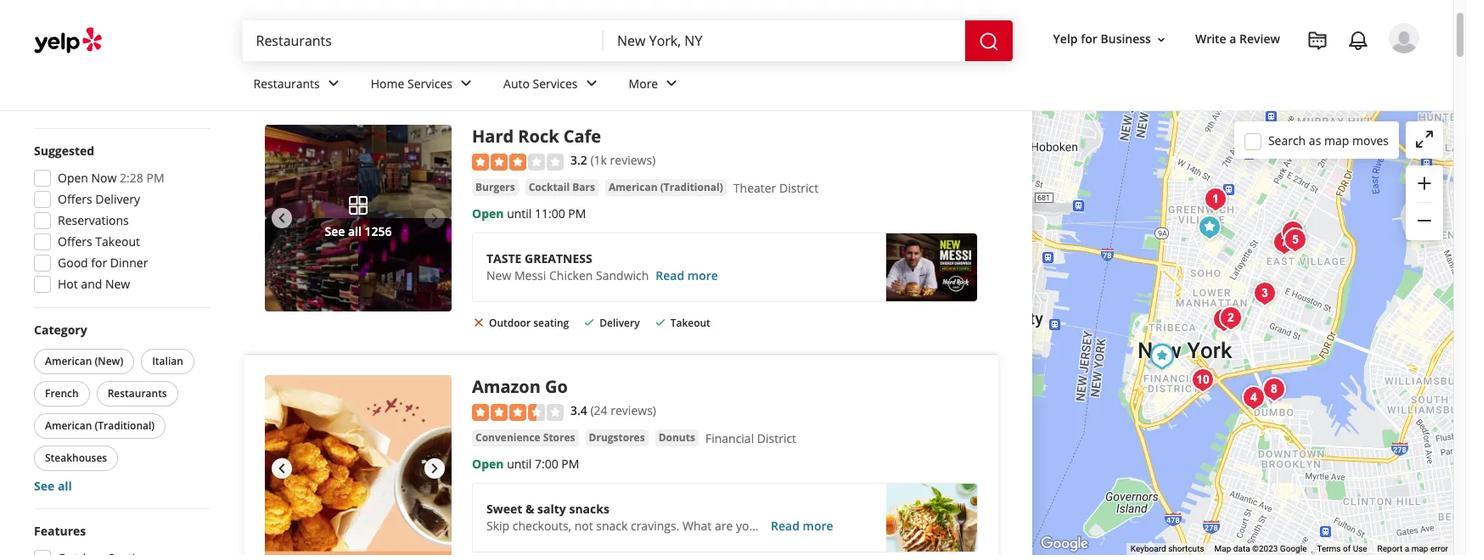 Task type: describe. For each thing, give the bounding box(es) containing it.
read inside the taste greatness new messi chicken sandwich read more
[[656, 267, 685, 284]]

business categories element
[[240, 61, 1420, 110]]

convenience stores
[[476, 430, 575, 445]]

top
[[245, 31, 282, 59]]

of
[[1344, 545, 1352, 554]]

sponsored
[[245, 78, 318, 97]]

0 vertical spatial pm
[[147, 170, 164, 186]]

search image
[[979, 31, 999, 51]]

burgers
[[476, 180, 515, 194]]

group containing suggested
[[29, 143, 211, 298]]

new down 'dinner'
[[105, 276, 130, 292]]

yelp for yelp for business
[[1054, 31, 1078, 47]]

keyboard shortcuts
[[1131, 545, 1205, 554]]

brad k. image
[[1390, 23, 1420, 54]]

auto
[[504, 75, 530, 91]]

reservations
[[58, 212, 129, 228]]

map
[[1215, 545, 1232, 554]]

all for see all
[[58, 478, 72, 494]]

open for amazon
[[472, 456, 504, 472]]

district for amazon go
[[758, 430, 797, 446]]

a for write
[[1230, 31, 1237, 47]]

salty
[[538, 501, 566, 517]]

0 vertical spatial restaurants link
[[294, 17, 356, 31]]

near
[[488, 31, 537, 59]]

0 vertical spatial amazon go image
[[1146, 339, 1180, 373]]

dinner
[[110, 255, 148, 271]]

stores
[[543, 430, 575, 445]]

hard rock cafe link
[[472, 125, 602, 148]]

1 vertical spatial amazon go image
[[265, 376, 452, 555]]

keyboard shortcuts button
[[1131, 544, 1205, 555]]

italian
[[152, 354, 183, 369]]

are
[[715, 518, 733, 534]]

user actions element
[[1040, 21, 1444, 126]]

write a review
[[1196, 31, 1281, 47]]

map region
[[978, 0, 1467, 555]]

offers for offers delivery
[[58, 191, 92, 207]]

sweet & salty snacks
[[487, 501, 610, 517]]

best
[[311, 31, 355, 59]]

amazon
[[472, 376, 541, 399]]

1 vertical spatial (traditional)
[[95, 419, 155, 433]]

Near text field
[[618, 31, 952, 50]]

burgers link
[[472, 179, 519, 196]]

auto services
[[504, 75, 578, 91]]

(24
[[591, 403, 608, 419]]

drugstores button
[[586, 429, 649, 446]]

hard
[[472, 125, 514, 148]]

1 horizontal spatial read
[[771, 518, 800, 534]]

sandwich
[[596, 267, 649, 284]]

cocktail
[[529, 180, 570, 194]]

home
[[371, 75, 405, 91]]

write a review link
[[1189, 24, 1288, 55]]

search
[[1269, 132, 1307, 148]]

now
[[91, 170, 117, 186]]

checkouts,
[[513, 518, 572, 534]]

Find text field
[[256, 31, 590, 50]]

slideshow element for hard
[[265, 125, 452, 312]]

0 vertical spatial american (traditional) button
[[606, 179, 727, 196]]

donuts button
[[655, 429, 699, 446]]

offers delivery
[[58, 191, 140, 207]]

restaurants inside business categories "element"
[[254, 75, 320, 91]]

for for business
[[1081, 31, 1098, 47]]

0 horizontal spatial 16 info v2 image
[[374, 80, 388, 94]]

a for report
[[1405, 545, 1410, 554]]

©2023
[[1253, 545, 1279, 554]]

report a map error link
[[1378, 545, 1449, 554]]

celestine image
[[1258, 372, 1292, 406]]

cocktail bars button
[[526, 179, 599, 196]]

sweet
[[487, 501, 523, 517]]

0 horizontal spatial american (traditional)
[[45, 419, 155, 433]]

until for amazon
[[507, 456, 532, 472]]

24 chevron down v2 image for more
[[662, 73, 682, 94]]

new up 'auto services' link
[[541, 31, 586, 59]]

greatness
[[525, 250, 593, 267]]

offers for offers takeout
[[58, 234, 92, 250]]

next image
[[425, 208, 445, 229]]

expand map image
[[1415, 129, 1435, 149]]

notifications image
[[1349, 31, 1369, 51]]

google image
[[1037, 533, 1093, 555]]

yelp for business button
[[1047, 24, 1175, 55]]

taste greatness new messi chicken sandwich read more
[[487, 250, 719, 284]]

restaurants right 16 chevron right v2 icon
[[294, 17, 356, 31]]

map data ©2023 google
[[1215, 545, 1308, 554]]

7:00
[[535, 456, 559, 472]]

features group
[[29, 523, 211, 555]]

zoom in image
[[1415, 173, 1435, 193]]

new inside the taste greatness new messi chicken sandwich read more
[[487, 267, 512, 284]]

go
[[545, 376, 568, 399]]

convenience stores link
[[472, 429, 579, 446]]

24 chevron down v2 image for home services
[[456, 73, 477, 94]]

google
[[1281, 545, 1308, 554]]

american for american (new) 'button'
[[45, 354, 92, 369]]

see all 1256 link
[[265, 125, 452, 312]]

drugstores
[[589, 430, 645, 445]]

3.2 star rating image
[[472, 154, 564, 171]]

outdoor
[[489, 316, 531, 330]]

for?
[[803, 518, 824, 534]]

hard rock cafe image left 1256 at the left top of the page
[[265, 219, 358, 312]]

french
[[45, 386, 79, 401]]

olio e più image
[[1199, 182, 1233, 216]]

french button
[[34, 381, 90, 407]]

data
[[1234, 545, 1251, 554]]

financial district
[[706, 430, 797, 446]]

group containing category
[[31, 322, 211, 495]]

open now 2:28 pm
[[58, 170, 164, 186]]

district for hard rock cafe
[[780, 180, 819, 196]]

not
[[575, 518, 593, 534]]

0 vertical spatial open
[[58, 170, 88, 186]]

burgers button
[[472, 179, 519, 196]]

home services link
[[357, 61, 490, 110]]

york,
[[590, 31, 642, 59]]

business
[[1101, 31, 1152, 47]]

terms of use
[[1318, 545, 1368, 554]]

hot and new
[[58, 276, 130, 292]]

outdoor seating
[[489, 316, 569, 330]]

0 horizontal spatial delivery
[[95, 191, 140, 207]]

hard rock cafe
[[472, 125, 602, 148]]

joe's shanghai image
[[1215, 301, 1249, 335]]

0 horizontal spatial takeout
[[95, 234, 140, 250]]

pm for hard rock cafe
[[569, 205, 586, 222]]

reviews) for hard rock cafe
[[610, 152, 656, 169]]

previous image for hard rock cafe
[[272, 208, 292, 229]]

terms
[[1318, 545, 1342, 554]]

review
[[1240, 31, 1281, 47]]

more link
[[615, 61, 696, 110]]

open for hard
[[472, 205, 504, 222]]

home services
[[371, 75, 453, 91]]

bars
[[573, 180, 595, 194]]

map for moves
[[1325, 132, 1350, 148]]

see for see all 1256
[[325, 224, 345, 240]]



Task type: vqa. For each thing, say whether or not it's contained in the screenshot.
cheese within the Spinach Pie Thin filo dough filled with fresh spinach, feta cheese and parsley fried.
no



Task type: locate. For each thing, give the bounding box(es) containing it.
2 services from the left
[[533, 75, 578, 91]]

16 checkmark v2 image
[[654, 316, 667, 329]]

terms of use link
[[1318, 545, 1368, 554]]

all left 1256 at the left top of the page
[[348, 224, 362, 240]]

for for dinner
[[91, 255, 107, 271]]

pm down bars
[[569, 205, 586, 222]]

suggested
[[34, 143, 94, 159]]

1 horizontal spatial delivery
[[600, 316, 640, 330]]

24 chevron down v2 image inside home services link
[[456, 73, 477, 94]]

a right write
[[1230, 31, 1237, 47]]

for left the business
[[1081, 31, 1098, 47]]

0 horizontal spatial none field
[[256, 31, 590, 50]]

3.4 (24 reviews)
[[571, 403, 657, 419]]

1 horizontal spatial map
[[1412, 545, 1429, 554]]

time out market new york image
[[1238, 381, 1272, 415]]

open down convenience
[[472, 456, 504, 472]]

error
[[1431, 545, 1449, 554]]

1 vertical spatial all
[[58, 478, 72, 494]]

zoom out image
[[1415, 211, 1435, 231]]

0 horizontal spatial map
[[1325, 132, 1350, 148]]

1 horizontal spatial none field
[[618, 31, 952, 50]]

shortcuts
[[1169, 545, 1205, 554]]

1 horizontal spatial a
[[1405, 545, 1410, 554]]

offers up good
[[58, 234, 92, 250]]

1 vertical spatial delivery
[[600, 316, 640, 330]]

american (traditional) button down 3.2 (1k reviews)
[[606, 179, 727, 196]]

good for dinner
[[58, 255, 148, 271]]

0 vertical spatial 16 info v2 image
[[985, 41, 999, 55]]

2 offers from the top
[[58, 234, 92, 250]]

0 vertical spatial previous image
[[272, 208, 292, 229]]

24 chevron down v2 image inside 'auto services' link
[[581, 73, 602, 94]]

financial
[[706, 430, 754, 446]]

0 vertical spatial until
[[507, 205, 532, 222]]

(1k
[[591, 152, 607, 169]]

hard rock cafe image up the see all 1256
[[265, 125, 358, 219]]

pm right 2:28
[[147, 170, 164, 186]]

1 vertical spatial slideshow element
[[265, 376, 452, 555]]

restaurants link right 16 chevron right v2 icon
[[294, 17, 356, 31]]

slideshow element containing see all 1256
[[265, 125, 452, 312]]

map
[[1325, 132, 1350, 148], [1412, 545, 1429, 554]]

yelp for business
[[1054, 31, 1152, 47]]

delivery down the open now 2:28 pm
[[95, 191, 140, 207]]

24 chevron down v2 image down the top 10 best restaurants near new york, new york
[[456, 73, 477, 94]]

the frenchman's dough image
[[1187, 363, 1221, 397]]

until for hard
[[507, 205, 532, 222]]

1 none field from the left
[[256, 31, 590, 50]]

none field find
[[256, 31, 590, 50]]

1 previous image from the top
[[272, 208, 292, 229]]

3.4 star rating image
[[472, 404, 564, 421]]

1 horizontal spatial all
[[348, 224, 362, 240]]

see for see all
[[34, 478, 55, 494]]

write
[[1196, 31, 1227, 47]]

16 chevron down v2 image
[[1155, 33, 1169, 46]]

map right the as
[[1325, 132, 1350, 148]]

open down burgers link
[[472, 205, 504, 222]]

top 10 best restaurants near new york, new york
[[245, 31, 741, 59]]

services right the auto
[[533, 75, 578, 91]]

1256
[[365, 224, 392, 240]]

moves
[[1353, 132, 1390, 148]]

all down steakhouses button
[[58, 478, 72, 494]]

24 chevron down v2 image
[[581, 73, 602, 94], [662, 73, 682, 94]]

1 slideshow element from the top
[[265, 125, 452, 312]]

yelp left the business
[[1054, 31, 1078, 47]]

services right home
[[408, 75, 453, 91]]

see all button
[[34, 478, 72, 494]]

until left 11:00
[[507, 205, 532, 222]]

0 vertical spatial for
[[1081, 31, 1098, 47]]

0 vertical spatial american (traditional)
[[609, 180, 724, 194]]

slideshow element
[[265, 125, 452, 312], [265, 376, 452, 555]]

pm for amazon go
[[562, 456, 580, 472]]

offers
[[58, 191, 92, 207], [58, 234, 92, 250]]

delivery right 16 checkmark v2 icon on the bottom of page
[[600, 316, 640, 330]]

ye's apothecary image
[[1249, 276, 1283, 310]]

0 vertical spatial delivery
[[95, 191, 140, 207]]

1 horizontal spatial amazon go image
[[1146, 339, 1180, 373]]

snacks
[[569, 501, 610, 517]]

(traditional)
[[661, 180, 724, 194], [95, 419, 155, 433]]

none field near
[[618, 31, 952, 50]]

restaurants down (new)
[[108, 386, 167, 401]]

american down french button
[[45, 419, 92, 433]]

1 vertical spatial district
[[758, 430, 797, 446]]

1 vertical spatial reviews)
[[611, 403, 657, 419]]

10
[[286, 31, 307, 59]]

thursday kitchen image
[[1279, 223, 1313, 257]]

offers up reservations
[[58, 191, 92, 207]]

1 vertical spatial map
[[1412, 545, 1429, 554]]

3.2 (1k reviews)
[[571, 152, 656, 169]]

11:00
[[535, 205, 565, 222]]

24 chevron down v2 image
[[323, 73, 344, 94], [456, 73, 477, 94]]

report
[[1378, 545, 1403, 554]]

chicken
[[550, 267, 593, 284]]

american (traditional) link
[[606, 179, 727, 196]]

steakhouses
[[45, 451, 107, 465]]

none field up business categories "element" at the top
[[618, 31, 952, 50]]

None field
[[256, 31, 590, 50], [618, 31, 952, 50]]

ferns image
[[1277, 215, 1311, 249]]

0 vertical spatial more
[[688, 267, 719, 284]]

0 vertical spatial district
[[780, 180, 819, 196]]

reviews) up drugstores
[[611, 403, 657, 419]]

1 vertical spatial american (traditional)
[[45, 419, 155, 433]]

features
[[34, 523, 86, 539]]

use
[[1354, 545, 1368, 554]]

american inside 'button'
[[45, 354, 92, 369]]

0 vertical spatial takeout
[[95, 234, 140, 250]]

messi
[[515, 267, 546, 284]]

1 vertical spatial american
[[45, 354, 92, 369]]

1 horizontal spatial 24 chevron down v2 image
[[456, 73, 477, 94]]

see all
[[34, 478, 72, 494]]

for
[[1081, 31, 1098, 47], [91, 255, 107, 271]]

american for left the american (traditional) button
[[45, 419, 92, 433]]

drugstores link
[[586, 429, 649, 446]]

24 chevron down v2 image down york,
[[581, 73, 602, 94]]

0 vertical spatial slideshow element
[[265, 125, 452, 312]]

0 vertical spatial a
[[1230, 31, 1237, 47]]

takeout
[[95, 234, 140, 250], [671, 316, 711, 330]]

cravings.
[[631, 518, 680, 534]]

until
[[507, 205, 532, 222], [507, 456, 532, 472]]

pm right 7:00
[[562, 456, 580, 472]]

steakhouses button
[[34, 446, 118, 471]]

24 grid v2 image
[[348, 195, 369, 216]]

donuts link
[[655, 429, 699, 446]]

16 close v2 image
[[472, 316, 486, 329]]

1 24 chevron down v2 image from the left
[[323, 73, 344, 94]]

0 horizontal spatial a
[[1230, 31, 1237, 47]]

24 chevron down v2 image for auto services
[[581, 73, 602, 94]]

district right theater
[[780, 180, 819, 196]]

(traditional) left theater
[[661, 180, 724, 194]]

(traditional) down restaurants button
[[95, 419, 155, 433]]

american down 3.2 (1k reviews)
[[609, 180, 658, 194]]

ariari image
[[1268, 226, 1302, 259]]

1 until from the top
[[507, 205, 532, 222]]

taste
[[487, 250, 522, 267]]

a
[[1230, 31, 1237, 47], [1405, 545, 1410, 554]]

0 vertical spatial map
[[1325, 132, 1350, 148]]

reviews) right (1k
[[610, 152, 656, 169]]

tqto image
[[1193, 210, 1227, 244]]

1 vertical spatial american (traditional) button
[[34, 414, 166, 439]]

1 vertical spatial restaurants link
[[240, 61, 357, 110]]

see all 1256
[[325, 224, 392, 240]]

0 horizontal spatial see
[[34, 478, 55, 494]]

and
[[81, 276, 102, 292]]

0 vertical spatial offers
[[58, 191, 92, 207]]

0 vertical spatial (traditional)
[[661, 180, 724, 194]]

None search field
[[242, 20, 1016, 61]]

read right sandwich
[[656, 267, 685, 284]]

american (traditional) down 3.2 (1k reviews)
[[609, 180, 724, 194]]

0 vertical spatial reviews)
[[610, 152, 656, 169]]

group
[[29, 143, 211, 298], [1407, 166, 1444, 240], [31, 322, 211, 495]]

hot
[[58, 276, 78, 292]]

seating
[[534, 316, 569, 330]]

convenience stores button
[[472, 429, 579, 446]]

0 horizontal spatial yelp
[[245, 17, 267, 31]]

american (traditional) button up steakhouses
[[34, 414, 166, 439]]

1 horizontal spatial american (traditional)
[[609, 180, 724, 194]]

snack
[[597, 518, 628, 534]]

24 chevron down v2 image right more
[[662, 73, 682, 94]]

for down offers takeout
[[91, 255, 107, 271]]

all for see all 1256
[[348, 224, 362, 240]]

hard rock cafe image down 24 grid v2 icon
[[358, 219, 452, 312]]

theater district
[[734, 180, 819, 196]]

rock
[[518, 125, 559, 148]]

24 chevron down v2 image inside the more link
[[662, 73, 682, 94]]

see down steakhouses button
[[34, 478, 55, 494]]

16 checkmark v2 image
[[583, 316, 597, 329]]

american (traditional) up steakhouses
[[45, 419, 155, 433]]

donuts
[[659, 430, 696, 445]]

all inside slideshow element
[[348, 224, 362, 240]]

slideshow element for amazon
[[265, 376, 452, 555]]

1 horizontal spatial takeout
[[671, 316, 711, 330]]

1 vertical spatial see
[[34, 478, 55, 494]]

waiting
[[760, 518, 800, 534]]

restaurants up home services
[[359, 31, 484, 59]]

results
[[321, 78, 371, 97]]

sponsored results
[[245, 78, 371, 97]]

hard rock cafe image up 1256 at the left top of the page
[[358, 125, 452, 219]]

&
[[526, 501, 535, 517]]

more right waiting
[[803, 518, 834, 534]]

see left 1256 at the left top of the page
[[325, 224, 345, 240]]

open until 7:00 pm
[[472, 456, 580, 472]]

new down taste
[[487, 267, 512, 284]]

as
[[1310, 132, 1322, 148]]

auto services link
[[490, 61, 615, 110]]

none field up home services
[[256, 31, 590, 50]]

cocktail bars link
[[526, 179, 599, 196]]

amazon go
[[472, 376, 568, 399]]

amazon go link
[[472, 376, 568, 399]]

american (new)
[[45, 354, 123, 369]]

cocktail bars
[[529, 180, 595, 194]]

map for error
[[1412, 545, 1429, 554]]

read more
[[771, 518, 834, 534]]

restaurants down 10
[[254, 75, 320, 91]]

0 horizontal spatial for
[[91, 255, 107, 271]]

1 horizontal spatial more
[[803, 518, 834, 534]]

previous image for amazon go
[[272, 459, 292, 479]]

a right report
[[1405, 545, 1410, 554]]

0 vertical spatial american
[[609, 180, 658, 194]]

map left error
[[1412, 545, 1429, 554]]

york
[[694, 31, 741, 59]]

good
[[58, 255, 88, 271]]

1 horizontal spatial american (traditional) button
[[606, 179, 727, 196]]

previous image
[[272, 208, 292, 229], [272, 459, 292, 479]]

takeout up 'dinner'
[[95, 234, 140, 250]]

1 vertical spatial offers
[[58, 234, 92, 250]]

2 vertical spatial open
[[472, 456, 504, 472]]

reviews) for amazon go
[[611, 403, 657, 419]]

24 chevron down v2 image down best at the left top of the page
[[323, 73, 344, 94]]

search as map moves
[[1269, 132, 1390, 148]]

amazon go image
[[1146, 339, 1180, 373], [265, 376, 452, 555]]

16 info v2 image
[[985, 41, 999, 55], [374, 80, 388, 94]]

1 horizontal spatial services
[[533, 75, 578, 91]]

1 horizontal spatial 16 info v2 image
[[985, 41, 999, 55]]

american down "category"
[[45, 354, 92, 369]]

yelp left 16 chevron right v2 icon
[[245, 17, 267, 31]]

open down suggested on the top
[[58, 170, 88, 186]]

you
[[736, 518, 757, 534]]

0 horizontal spatial 24 chevron down v2 image
[[581, 73, 602, 94]]

yelp
[[245, 17, 267, 31], [1054, 31, 1078, 47]]

2 24 chevron down v2 image from the left
[[662, 73, 682, 94]]

filters
[[34, 25, 77, 43]]

1 vertical spatial more
[[803, 518, 834, 534]]

1 horizontal spatial (traditional)
[[661, 180, 724, 194]]

2:28
[[120, 170, 143, 186]]

1 vertical spatial pm
[[569, 205, 586, 222]]

restaurants inside button
[[108, 386, 167, 401]]

restaurants link down 10
[[240, 61, 357, 110]]

yelp for yelp link
[[245, 17, 267, 31]]

2 vertical spatial american
[[45, 419, 92, 433]]

next image
[[425, 459, 445, 479]]

0 vertical spatial read
[[656, 267, 685, 284]]

0 horizontal spatial read
[[656, 267, 685, 284]]

0 horizontal spatial amazon go image
[[265, 376, 452, 555]]

1 vertical spatial a
[[1405, 545, 1410, 554]]

1 services from the left
[[408, 75, 453, 91]]

read left for?
[[771, 518, 800, 534]]

hard rock cafe image
[[265, 125, 358, 219], [358, 125, 452, 219], [265, 219, 358, 312], [358, 219, 452, 312]]

see inside see all 1256 link
[[325, 224, 345, 240]]

0 horizontal spatial all
[[58, 478, 72, 494]]

3.4
[[571, 403, 588, 419]]

1 horizontal spatial yelp
[[1054, 31, 1078, 47]]

2 none field from the left
[[618, 31, 952, 50]]

0 horizontal spatial services
[[408, 75, 453, 91]]

yelp link
[[245, 17, 267, 31]]

1 vertical spatial for
[[91, 255, 107, 271]]

district right financial at the bottom of page
[[758, 430, 797, 446]]

2 24 chevron down v2 image from the left
[[456, 73, 477, 94]]

2 vertical spatial pm
[[562, 456, 580, 472]]

0 horizontal spatial 24 chevron down v2 image
[[323, 73, 344, 94]]

0 horizontal spatial american (traditional) button
[[34, 414, 166, 439]]

1 24 chevron down v2 image from the left
[[581, 73, 602, 94]]

for inside button
[[1081, 31, 1098, 47]]

2 previous image from the top
[[272, 459, 292, 479]]

more right sandwich
[[688, 267, 719, 284]]

1 vertical spatial takeout
[[671, 316, 711, 330]]

24 chevron down v2 image for restaurants
[[323, 73, 344, 94]]

0 horizontal spatial more
[[688, 267, 719, 284]]

1 vertical spatial previous image
[[272, 459, 292, 479]]

services for auto services
[[533, 75, 578, 91]]

offers takeout
[[58, 234, 140, 250]]

services for home services
[[408, 75, 453, 91]]

1 horizontal spatial 24 chevron down v2 image
[[662, 73, 682, 94]]

0 vertical spatial all
[[348, 224, 362, 240]]

1 vertical spatial open
[[472, 205, 504, 222]]

report a map error
[[1378, 545, 1449, 554]]

projects image
[[1308, 31, 1328, 51]]

(new)
[[95, 354, 123, 369]]

category
[[34, 322, 87, 338]]

takeout right 16 checkmark v2 image on the left bottom of the page
[[671, 316, 711, 330]]

0 vertical spatial see
[[325, 224, 345, 240]]

convenience
[[476, 430, 541, 445]]

american for top the american (traditional) button
[[609, 180, 658, 194]]

1 horizontal spatial see
[[325, 224, 345, 240]]

more inside the taste greatness new messi chicken sandwich read more
[[688, 267, 719, 284]]

1 vertical spatial until
[[507, 456, 532, 472]]

0 horizontal spatial (traditional)
[[95, 419, 155, 433]]

24 chevron down v2 image inside restaurants link
[[323, 73, 344, 94]]

all
[[348, 224, 362, 240], [58, 478, 72, 494]]

italian button
[[141, 349, 194, 375]]

1 vertical spatial 16 info v2 image
[[374, 80, 388, 94]]

2 slideshow element from the top
[[265, 376, 452, 555]]

kong sihk tong 港食堂 image
[[1208, 303, 1242, 337]]

new up the more link
[[646, 31, 690, 59]]

16 chevron right v2 image
[[273, 18, 287, 31]]

1 vertical spatial read
[[771, 518, 800, 534]]

yelp inside yelp for business button
[[1054, 31, 1078, 47]]

1 offers from the top
[[58, 191, 92, 207]]

until down convenience stores link
[[507, 456, 532, 472]]

1 horizontal spatial for
[[1081, 31, 1098, 47]]

2 until from the top
[[507, 456, 532, 472]]



